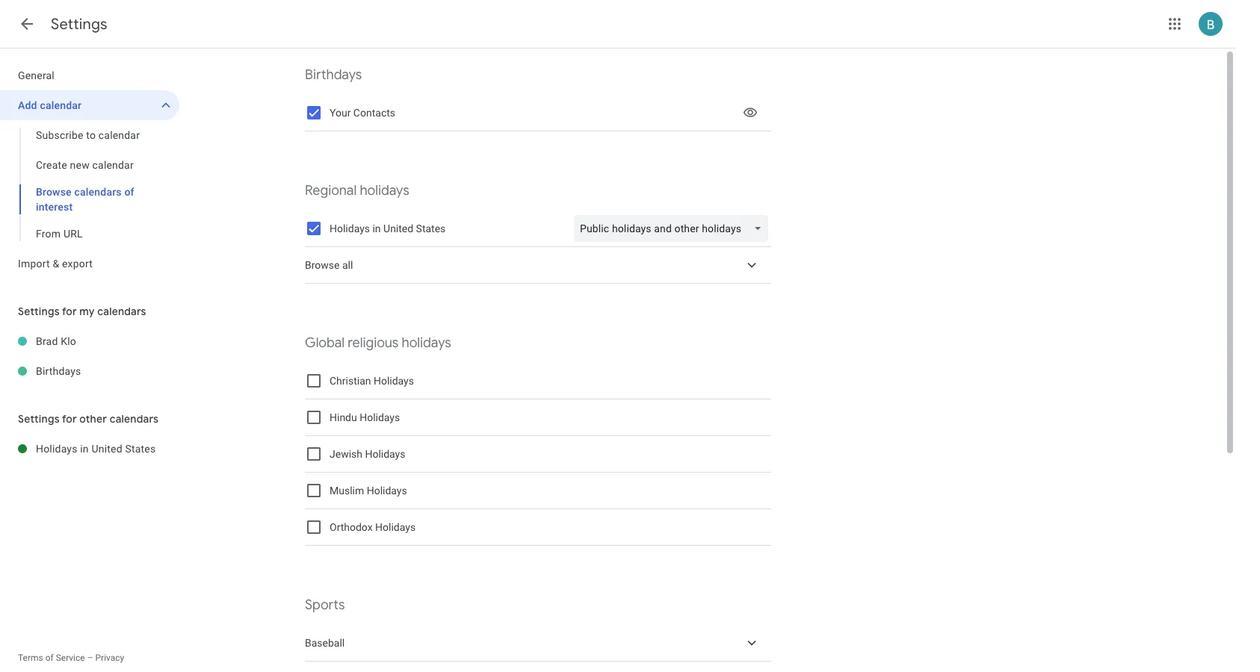 Task type: vqa. For each thing, say whether or not it's contained in the screenshot.
bottommost for
yes



Task type: describe. For each thing, give the bounding box(es) containing it.
global religious holidays
[[305, 335, 451, 352]]

birthdays inside birthdays link
[[36, 365, 81, 377]]

hindu
[[330, 412, 357, 424]]

birthdays link
[[36, 356, 179, 386]]

holidays up all
[[330, 223, 370, 235]]

muslim holidays
[[330, 485, 407, 497]]

baseball
[[305, 637, 345, 649]]

regional holidays
[[305, 182, 409, 200]]

jewish holidays
[[330, 448, 405, 460]]

browse for browse all
[[305, 259, 340, 271]]

calendars inside browse calendars of interest
[[74, 186, 122, 198]]

browse calendars of interest
[[36, 186, 134, 213]]

holidays in united states link
[[36, 434, 179, 464]]

holidays in united states tree item
[[0, 434, 179, 464]]

settings for my calendars tree
[[0, 327, 179, 386]]

1 vertical spatial holidays
[[402, 335, 451, 352]]

christian holidays
[[330, 375, 414, 387]]

service
[[56, 653, 85, 664]]

in inside tree item
[[80, 443, 89, 455]]

other
[[79, 413, 107, 426]]

hindu holidays
[[330, 412, 400, 424]]

united inside tree item
[[92, 443, 122, 455]]

holidays for hindu holidays
[[360, 412, 400, 424]]

contacts
[[353, 107, 395, 119]]

0 horizontal spatial of
[[45, 653, 54, 664]]

orthodox holidays
[[330, 522, 416, 534]]

settings for other calendars
[[18, 413, 159, 426]]

holidays for muslim holidays
[[367, 485, 407, 497]]

to
[[86, 129, 96, 141]]

holidays inside tree item
[[36, 443, 77, 455]]

privacy link
[[95, 653, 124, 664]]

interest
[[36, 201, 73, 213]]

muslim
[[330, 485, 364, 497]]

religious
[[348, 335, 399, 352]]

export
[[62, 258, 93, 270]]

add calendar tree item
[[0, 90, 179, 120]]

baseball tree item
[[305, 626, 771, 662]]

terms of service link
[[18, 653, 85, 664]]

import & export
[[18, 258, 93, 270]]

url
[[63, 228, 83, 240]]

0 vertical spatial in
[[373, 223, 381, 235]]

general
[[18, 70, 55, 81]]

jewish
[[330, 448, 362, 460]]

terms of service – privacy
[[18, 653, 124, 664]]

subscribe to calendar
[[36, 129, 140, 141]]

settings for settings
[[51, 15, 107, 34]]

create
[[36, 159, 67, 171]]

import
[[18, 258, 50, 270]]

holidays for jewish holidays
[[365, 448, 405, 460]]

browse for browse calendars of interest
[[36, 186, 72, 198]]

&
[[53, 258, 59, 270]]

settings for my calendars
[[18, 305, 146, 318]]



Task type: locate. For each thing, give the bounding box(es) containing it.
brad klo
[[36, 336, 76, 348]]

calendars down create new calendar
[[74, 186, 122, 198]]

settings right go back image
[[51, 15, 107, 34]]

0 vertical spatial calendar
[[40, 99, 82, 111]]

0 vertical spatial united
[[383, 223, 413, 235]]

browse inside tree item
[[305, 259, 340, 271]]

sports
[[305, 597, 345, 614]]

birthdays down "brad klo"
[[36, 365, 81, 377]]

calendar for create new calendar
[[92, 159, 134, 171]]

in down settings for other calendars
[[80, 443, 89, 455]]

for for other
[[62, 413, 77, 426]]

for
[[62, 305, 77, 318], [62, 413, 77, 426]]

for left my
[[62, 305, 77, 318]]

0 vertical spatial of
[[124, 186, 134, 198]]

birthdays
[[305, 67, 362, 84], [36, 365, 81, 377]]

2 vertical spatial calendars
[[110, 413, 159, 426]]

add
[[18, 99, 37, 111]]

new
[[70, 159, 90, 171]]

settings heading
[[51, 15, 107, 34]]

tree containing general
[[0, 61, 179, 279]]

0 horizontal spatial states
[[125, 443, 156, 455]]

birthdays up your
[[305, 67, 362, 84]]

1 horizontal spatial united
[[383, 223, 413, 235]]

brad
[[36, 336, 58, 348]]

browse inside browse calendars of interest
[[36, 186, 72, 198]]

for left other
[[62, 413, 77, 426]]

browse left all
[[305, 259, 340, 271]]

group containing subscribe to calendar
[[0, 120, 179, 249]]

terms
[[18, 653, 43, 664]]

1 horizontal spatial in
[[373, 223, 381, 235]]

browse all tree item
[[305, 247, 771, 284]]

1 vertical spatial of
[[45, 653, 54, 664]]

0 vertical spatial holidays in united states
[[330, 223, 446, 235]]

from url
[[36, 228, 83, 240]]

1 horizontal spatial states
[[416, 223, 446, 235]]

holidays up orthodox holidays
[[367, 485, 407, 497]]

global
[[305, 335, 345, 352]]

1 horizontal spatial browse
[[305, 259, 340, 271]]

0 vertical spatial birthdays
[[305, 67, 362, 84]]

2 vertical spatial calendar
[[92, 159, 134, 171]]

of down create new calendar
[[124, 186, 134, 198]]

holidays right orthodox
[[375, 522, 416, 534]]

my
[[79, 305, 95, 318]]

calendar right new
[[92, 159, 134, 171]]

calendars for other
[[110, 413, 159, 426]]

tree item
[[305, 662, 771, 670]]

1 vertical spatial settings
[[18, 305, 60, 318]]

of inside browse calendars of interest
[[124, 186, 134, 198]]

klo
[[61, 336, 76, 348]]

0 vertical spatial for
[[62, 305, 77, 318]]

settings up brad
[[18, 305, 60, 318]]

united down regional holidays
[[383, 223, 413, 235]]

0 horizontal spatial united
[[92, 443, 122, 455]]

1 horizontal spatial of
[[124, 186, 134, 198]]

None field
[[574, 215, 774, 242]]

all
[[342, 259, 353, 271]]

holidays for christian holidays
[[374, 375, 414, 387]]

united down other
[[92, 443, 122, 455]]

1 vertical spatial united
[[92, 443, 122, 455]]

states
[[416, 223, 446, 235], [125, 443, 156, 455]]

1 vertical spatial browse
[[305, 259, 340, 271]]

2 vertical spatial settings
[[18, 413, 60, 426]]

in
[[373, 223, 381, 235], [80, 443, 89, 455]]

browse all
[[305, 259, 353, 271]]

holidays right jewish
[[365, 448, 405, 460]]

0 vertical spatial settings
[[51, 15, 107, 34]]

holidays
[[330, 223, 370, 235], [374, 375, 414, 387], [360, 412, 400, 424], [36, 443, 77, 455], [365, 448, 405, 460], [367, 485, 407, 497], [375, 522, 416, 534]]

states inside tree item
[[125, 443, 156, 455]]

for for my
[[62, 305, 77, 318]]

privacy
[[95, 653, 124, 664]]

1 vertical spatial birthdays
[[36, 365, 81, 377]]

0 vertical spatial states
[[416, 223, 446, 235]]

1 vertical spatial calendar
[[98, 129, 140, 141]]

0 vertical spatial browse
[[36, 186, 72, 198]]

subscribe
[[36, 129, 83, 141]]

calendar inside tree item
[[40, 99, 82, 111]]

your contacts
[[330, 107, 395, 119]]

group
[[0, 120, 179, 249]]

1 vertical spatial in
[[80, 443, 89, 455]]

calendar
[[40, 99, 82, 111], [98, 129, 140, 141], [92, 159, 134, 171]]

settings for settings for other calendars
[[18, 413, 60, 426]]

calendars right my
[[97, 305, 146, 318]]

1 horizontal spatial holidays in united states
[[330, 223, 446, 235]]

–
[[87, 653, 93, 664]]

holidays in united states down regional holidays
[[330, 223, 446, 235]]

1 vertical spatial for
[[62, 413, 77, 426]]

0 vertical spatial calendars
[[74, 186, 122, 198]]

in down regional holidays
[[373, 223, 381, 235]]

1 vertical spatial holidays in united states
[[36, 443, 156, 455]]

christian
[[330, 375, 371, 387]]

calendars up holidays in united states link
[[110, 413, 159, 426]]

0 horizontal spatial birthdays
[[36, 365, 81, 377]]

birthdays tree item
[[0, 356, 179, 386]]

brad klo tree item
[[0, 327, 179, 356]]

settings
[[51, 15, 107, 34], [18, 305, 60, 318], [18, 413, 60, 426]]

calendar up subscribe
[[40, 99, 82, 111]]

add calendar
[[18, 99, 82, 111]]

create new calendar
[[36, 159, 134, 171]]

go back image
[[18, 15, 36, 33]]

regional
[[305, 182, 357, 200]]

calendars for my
[[97, 305, 146, 318]]

browse up interest
[[36, 186, 72, 198]]

holidays in united states down other
[[36, 443, 156, 455]]

orthodox
[[330, 522, 373, 534]]

calendars
[[74, 186, 122, 198], [97, 305, 146, 318], [110, 413, 159, 426]]

united
[[383, 223, 413, 235], [92, 443, 122, 455]]

2 for from the top
[[62, 413, 77, 426]]

holidays right the hindu at the left of page
[[360, 412, 400, 424]]

holidays down settings for other calendars
[[36, 443, 77, 455]]

calendar for subscribe to calendar
[[98, 129, 140, 141]]

holidays for orthodox holidays
[[375, 522, 416, 534]]

settings for settings for my calendars
[[18, 305, 60, 318]]

0 horizontal spatial holidays in united states
[[36, 443, 156, 455]]

1 vertical spatial states
[[125, 443, 156, 455]]

holidays in united states inside tree item
[[36, 443, 156, 455]]

browse
[[36, 186, 72, 198], [305, 259, 340, 271]]

holidays in united states
[[330, 223, 446, 235], [36, 443, 156, 455]]

holidays down the global religious holidays
[[374, 375, 414, 387]]

from
[[36, 228, 61, 240]]

of right terms
[[45, 653, 54, 664]]

0 horizontal spatial browse
[[36, 186, 72, 198]]

calendar right to
[[98, 129, 140, 141]]

settings left other
[[18, 413, 60, 426]]

holidays
[[360, 182, 409, 200], [402, 335, 451, 352]]

your
[[330, 107, 351, 119]]

0 vertical spatial holidays
[[360, 182, 409, 200]]

1 vertical spatial calendars
[[97, 305, 146, 318]]

of
[[124, 186, 134, 198], [45, 653, 54, 664]]

holidays right religious
[[402, 335, 451, 352]]

holidays right the regional
[[360, 182, 409, 200]]

tree
[[0, 61, 179, 279]]

1 horizontal spatial birthdays
[[305, 67, 362, 84]]

1 for from the top
[[62, 305, 77, 318]]

0 horizontal spatial in
[[80, 443, 89, 455]]



